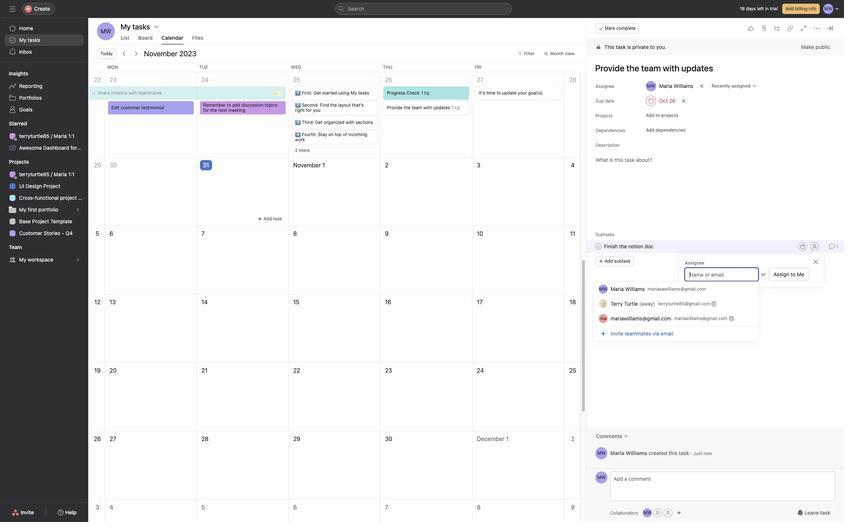Task type: locate. For each thing, give the bounding box(es) containing it.
my for my tasks
[[19, 37, 26, 43]]

topics
[[265, 102, 278, 108]]

williams for maria williams created this task · just now
[[626, 450, 648, 456]]

projects element
[[0, 155, 88, 241]]

0 vertical spatial assignee
[[596, 84, 615, 89]]

terryturtle85 / maria 1:1 inside the starred element
[[19, 133, 74, 139]]

my inside the teams element
[[19, 256, 26, 263]]

1 left leftcount icon
[[452, 105, 454, 110]]

my
[[19, 37, 26, 43], [351, 90, 357, 96], [19, 206, 26, 213], [19, 256, 26, 263]]

/ up dashboard
[[51, 133, 52, 139]]

more
[[299, 148, 310, 153]]

new
[[79, 145, 89, 151]]

1 vertical spatial terryturtle85
[[19, 171, 49, 177]]

collaborators
[[611, 510, 639, 516]]

assignee up due date
[[596, 84, 615, 89]]

maria up "ui design project" link
[[54, 171, 67, 177]]

1:1 up awesome dashboard for new project
[[68, 133, 74, 139]]

/ inside the projects element
[[51, 171, 52, 177]]

add or remove collaborators image
[[677, 511, 682, 515]]

1 vertical spatial /
[[51, 171, 52, 177]]

1:1 inside the projects element
[[68, 171, 74, 177]]

0 vertical spatial 26
[[385, 77, 392, 83]]

maria inside dropdown button
[[660, 83, 673, 89]]

my inside the global element
[[19, 37, 26, 43]]

1 vertical spatial 26
[[670, 98, 676, 104]]

0 horizontal spatial 30
[[110, 162, 117, 169]]

get right 'third:'
[[315, 120, 323, 125]]

2 horizontal spatial for
[[306, 107, 312, 113]]

1 / from the top
[[51, 133, 52, 139]]

2 vertical spatial 2
[[572, 436, 575, 442]]

1 right december
[[507, 436, 509, 442]]

2 / from the top
[[51, 171, 52, 177]]

plan
[[78, 195, 88, 201]]

main content containing this task is private to you.
[[587, 39, 845, 468]]

13
[[110, 299, 116, 305]]

list link
[[121, 35, 130, 45]]

update
[[503, 90, 517, 96]]

to left 'me'
[[791, 271, 796, 277]]

1 horizontal spatial 2
[[385, 162, 389, 169]]

19
[[94, 367, 101, 374]]

view
[[565, 51, 575, 56]]

1 horizontal spatial 4
[[571, 162, 575, 169]]

0 horizontal spatial 18
[[570, 299, 576, 305]]

add subtask
[[605, 258, 631, 264]]

add for add task
[[264, 216, 272, 222]]

1 vertical spatial williams
[[626, 450, 648, 456]]

0 horizontal spatial 23
[[110, 77, 117, 83]]

inbox
[[19, 49, 32, 55]]

0 horizontal spatial williams
[[626, 450, 648, 456]]

3
[[477, 162, 481, 169], [96, 504, 99, 511]]

williams inside dropdown button
[[674, 83, 694, 89]]

21
[[202, 367, 208, 374]]

right
[[295, 107, 305, 113]]

to right time
[[497, 90, 501, 96]]

2 1:1 from the top
[[68, 171, 74, 177]]

the inside remember to add discussion topics for the next meeting
[[210, 107, 217, 113]]

1 vertical spatial 1:1
[[68, 171, 74, 177]]

home link
[[4, 22, 84, 34]]

assignee up name or email text box
[[686, 260, 705, 266]]

1:1 inside the starred element
[[68, 133, 74, 139]]

2 inside 2 more button
[[295, 148, 298, 153]]

terryturtle85 up awesome
[[19, 133, 49, 139]]

terryturtle85 / maria 1:1 for dashboard
[[19, 133, 74, 139]]

6
[[110, 230, 113, 237], [293, 504, 297, 511]]

functional
[[35, 195, 59, 201]]

my up "inbox"
[[19, 37, 26, 43]]

1 horizontal spatial for
[[203, 107, 209, 113]]

clear due date image
[[682, 99, 687, 103]]

add
[[786, 6, 795, 11], [647, 113, 655, 118], [647, 127, 655, 133], [264, 216, 272, 222], [605, 258, 614, 264]]

testimonial
[[142, 105, 164, 110]]

1 vertical spatial 9
[[571, 504, 575, 511]]

for left next
[[203, 107, 209, 113]]

terryturtle85 inside the projects element
[[19, 171, 49, 177]]

add to projects button
[[643, 110, 682, 121]]

2 terryturtle85 from the top
[[19, 171, 49, 177]]

with right timeline
[[129, 90, 137, 96]]

terryturtle85 / maria 1:1 up awesome dashboard for new project link
[[19, 133, 74, 139]]

20
[[110, 367, 117, 374]]

1 1:1 from the top
[[68, 133, 74, 139]]

provide the team with updates dialog
[[587, 18, 845, 522]]

subtasks
[[596, 232, 615, 237]]

1 vertical spatial 29
[[293, 436, 301, 442]]

add inside add to projects button
[[647, 113, 655, 118]]

this
[[605, 44, 615, 50]]

terryturtle85 / maria 1:1
[[19, 133, 74, 139], [19, 171, 74, 177]]

1
[[422, 90, 424, 96], [452, 105, 454, 110], [323, 162, 325, 169], [507, 436, 509, 442]]

0 vertical spatial 3
[[477, 162, 481, 169]]

december
[[477, 436, 505, 442]]

1:1 for for
[[68, 133, 74, 139]]

0 vertical spatial 1:1
[[68, 133, 74, 139]]

2 horizontal spatial with
[[424, 105, 432, 110]]

to left add
[[227, 102, 231, 108]]

0 vertical spatial 18
[[741, 6, 745, 11]]

1 horizontal spatial williams
[[674, 83, 694, 89]]

1 horizontal spatial 5
[[202, 504, 205, 511]]

williams for maria williams
[[674, 83, 694, 89]]

to inside remember to add discussion topics for the next meeting
[[227, 102, 231, 108]]

4️⃣ fourth: stay on top of incoming work
[[295, 132, 368, 142]]

0 vertical spatial get
[[314, 90, 321, 96]]

terryturtle85 / maria 1:1 inside the projects element
[[19, 171, 74, 177]]

1 horizontal spatial 23
[[385, 367, 392, 374]]

williams left created
[[626, 450, 648, 456]]

terryturtle85 / maria 1:1 link
[[4, 130, 84, 142], [4, 169, 84, 180]]

my first portfolio
[[19, 206, 58, 213]]

task inside add task button
[[273, 216, 282, 222]]

add inside add dependencies button
[[647, 127, 655, 133]]

1 horizontal spatial 8
[[477, 504, 481, 511]]

1 horizontal spatial the
[[330, 102, 337, 108]]

main content
[[587, 39, 845, 468]]

projects down due date
[[596, 113, 613, 118]]

0 vertical spatial projects
[[596, 113, 613, 118]]

1 vertical spatial 30
[[385, 436, 393, 442]]

0 horizontal spatial 25
[[293, 77, 300, 83]]

2 vertical spatial 26
[[94, 436, 101, 442]]

to left "projects"
[[656, 113, 661, 118]]

williams up clear due date image on the right top of the page
[[674, 83, 694, 89]]

comments
[[596, 433, 623, 439]]

my down team
[[19, 256, 26, 263]]

add dependencies button
[[643, 125, 689, 135]]

/ for dashboard
[[51, 133, 52, 139]]

0 vertical spatial 22
[[94, 77, 101, 83]]

project down "my first portfolio"
[[32, 218, 49, 224]]

1 horizontal spatial assignee
[[686, 260, 705, 266]]

dependencies
[[596, 128, 626, 133]]

terryturtle85
[[19, 133, 49, 139], [19, 171, 49, 177]]

with
[[129, 90, 137, 96], [424, 105, 432, 110], [346, 120, 355, 125]]

/ inside the starred element
[[51, 133, 52, 139]]

template
[[50, 218, 72, 224]]

help button
[[53, 506, 81, 519]]

edit customer testimonial
[[111, 105, 164, 110]]

0 horizontal spatial 8
[[293, 230, 297, 237]]

1 vertical spatial 28
[[202, 436, 209, 442]]

more actions for this task image
[[815, 25, 821, 31]]

terryturtle85 / maria 1:1 link inside the projects element
[[4, 169, 84, 180]]

0 horizontal spatial 6
[[110, 230, 113, 237]]

oct 26
[[660, 98, 676, 104]]

to
[[651, 44, 655, 50], [497, 90, 501, 96], [227, 102, 231, 108], [656, 113, 661, 118], [791, 271, 796, 277]]

terryturtle85 / maria 1:1 up "ui design project" link
[[19, 171, 74, 177]]

1 vertical spatial 22
[[293, 367, 300, 374]]

1 horizontal spatial 24
[[477, 367, 484, 374]]

0 horizontal spatial the
[[210, 107, 217, 113]]

5
[[96, 230, 99, 237], [202, 504, 205, 511]]

/
[[51, 133, 52, 139], [51, 171, 52, 177]]

leftcount image
[[425, 91, 429, 95]]

0 horizontal spatial 2
[[295, 148, 298, 153]]

leave task button
[[793, 506, 836, 520]]

first:
[[302, 90, 313, 96]]

maria inside the projects element
[[54, 171, 67, 177]]

add subtask button
[[596, 256, 634, 266]]

with right the team
[[424, 105, 432, 110]]

1 horizontal spatial tasks
[[359, 90, 370, 96]]

0 vertical spatial 24
[[202, 77, 209, 83]]

1 vertical spatial 24
[[477, 367, 484, 374]]

terryturtle85 / maria 1:1 link up dashboard
[[4, 130, 84, 142]]

add inside add billing info button
[[786, 6, 795, 11]]

terryturtle85 / maria 1:1 for design
[[19, 171, 74, 177]]

Task Name text field
[[605, 242, 654, 251]]

for inside remember to add discussion topics for the next meeting
[[203, 107, 209, 113]]

1 horizontal spatial 27
[[477, 77, 484, 83]]

mw button
[[97, 22, 115, 40], [596, 447, 608, 459], [596, 472, 608, 483], [644, 509, 652, 517]]

my inside the projects element
[[19, 206, 26, 213]]

/ for design
[[51, 171, 52, 177]]

november down more
[[293, 162, 321, 169]]

mw
[[101, 28, 111, 35], [598, 450, 606, 456], [598, 475, 606, 480], [644, 510, 652, 516]]

1 vertical spatial project
[[43, 183, 60, 189]]

terryturtle85 / maria 1:1 link for dashboard
[[4, 130, 84, 142]]

it's time to update your goal(s)
[[479, 90, 543, 96]]

full screen image
[[801, 25, 807, 31]]

0 vertical spatial november
[[144, 49, 178, 58]]

project up "cross-functional project plan"
[[43, 183, 60, 189]]

awesome
[[19, 145, 42, 151]]

0 vertical spatial project
[[91, 145, 107, 151]]

share
[[98, 90, 110, 96]]

1 horizontal spatial 30
[[385, 436, 393, 442]]

project right new
[[91, 145, 107, 151]]

0 vertical spatial with
[[129, 90, 137, 96]]

10
[[477, 230, 484, 237]]

next month image
[[133, 51, 139, 57]]

1:1 up project
[[68, 171, 74, 177]]

for left new
[[71, 145, 77, 151]]

1 terryturtle85 / maria 1:1 from the top
[[19, 133, 74, 139]]

workspace
[[28, 256, 53, 263]]

0 vertical spatial 27
[[477, 77, 484, 83]]

1 left leftcount image
[[422, 90, 424, 96]]

november down calendar link
[[144, 49, 178, 58]]

1 vertical spatial projects
[[9, 159, 29, 165]]

/ up "ui design project" link
[[51, 171, 52, 177]]

0 vertical spatial terryturtle85
[[19, 133, 49, 139]]

1 vertical spatial assignee
[[686, 260, 705, 266]]

0 vertical spatial 2
[[295, 148, 298, 153]]

assign to me
[[774, 271, 805, 277]]

comments button
[[592, 430, 634, 443]]

today
[[100, 51, 113, 56]]

check
[[407, 90, 420, 96]]

1 terryturtle85 from the top
[[19, 133, 49, 139]]

0 vertical spatial terryturtle85 / maria 1:1 link
[[4, 130, 84, 142]]

0 vertical spatial tasks
[[28, 37, 40, 43]]

terryturtle85 inside the starred element
[[19, 133, 49, 139]]

1 horizontal spatial november
[[293, 162, 321, 169]]

due date
[[596, 98, 615, 104]]

2 more
[[295, 148, 310, 153]]

my left first
[[19, 206, 26, 213]]

terryturtle85 / maria 1:1 link inside the starred element
[[4, 130, 84, 142]]

get right first:
[[314, 90, 321, 96]]

1 horizontal spatial 6
[[293, 504, 297, 511]]

0 horizontal spatial november
[[144, 49, 178, 58]]

4
[[571, 162, 575, 169], [110, 504, 113, 511]]

tasks down home
[[28, 37, 40, 43]]

goal(s)
[[529, 90, 543, 96]]

7
[[202, 230, 205, 237], [385, 504, 389, 511]]

for left you
[[306, 107, 312, 113]]

2 terryturtle85 / maria 1:1 link from the top
[[4, 169, 84, 180]]

share timeline with teammates
[[98, 90, 162, 96]]

projects down awesome
[[9, 159, 29, 165]]

add inside add task button
[[264, 216, 272, 222]]

11
[[571, 230, 576, 237]]

hide sidebar image
[[10, 6, 15, 12]]

1 horizontal spatial 18
[[741, 6, 745, 11]]

1 vertical spatial 6
[[293, 504, 297, 511]]

Name or email text field
[[686, 268, 759, 281]]

provide
[[387, 105, 403, 110]]

27
[[477, 77, 484, 83], [110, 436, 116, 442]]

assignee
[[596, 84, 615, 89], [686, 260, 705, 266]]

task inside leave task button
[[821, 510, 831, 516]]

1 vertical spatial 4
[[110, 504, 113, 511]]

with up the of
[[346, 120, 355, 125]]

november 2023
[[144, 49, 197, 58]]

0 horizontal spatial 28
[[202, 436, 209, 442]]

incoming
[[349, 132, 368, 137]]

1 vertical spatial 18
[[570, 299, 576, 305]]

0 horizontal spatial 7
[[202, 230, 205, 237]]

dependencies
[[656, 127, 686, 133]]

0 vertical spatial /
[[51, 133, 52, 139]]

the right find
[[330, 102, 337, 108]]

0 horizontal spatial assignee
[[596, 84, 615, 89]]

0 horizontal spatial 29
[[94, 162, 101, 169]]

the left next
[[210, 107, 217, 113]]

1 vertical spatial terryturtle85 / maria 1:1 link
[[4, 169, 84, 180]]

fourth:
[[302, 132, 317, 137]]

maria up oct 26
[[660, 83, 673, 89]]

1 horizontal spatial projects
[[596, 113, 613, 118]]

tasks up that's
[[359, 90, 370, 96]]

1 vertical spatial 27
[[110, 436, 116, 442]]

0 horizontal spatial for
[[71, 145, 77, 151]]

november for november 1
[[293, 162, 321, 169]]

add task button
[[255, 214, 286, 224]]

0 horizontal spatial tasks
[[28, 37, 40, 43]]

terryturtle85 up design
[[19, 171, 49, 177]]

the left the team
[[404, 105, 411, 110]]

maria up awesome dashboard for new project
[[54, 133, 67, 139]]

add inside add subtask button
[[605, 258, 614, 264]]

2 terryturtle85 / maria 1:1 from the top
[[19, 171, 74, 177]]

0 vertical spatial 6
[[110, 230, 113, 237]]

maria
[[660, 83, 673, 89], [54, 133, 67, 139], [54, 171, 67, 177], [611, 450, 625, 456]]

0 vertical spatial 5
[[96, 230, 99, 237]]

this task is private to you.
[[605, 44, 667, 50]]

1 horizontal spatial 28
[[570, 77, 577, 83]]

0 horizontal spatial 22
[[94, 77, 101, 83]]

terryturtle85 / maria 1:1 link up ui design project
[[4, 169, 84, 180]]

insights element
[[0, 67, 88, 117]]

1 vertical spatial terryturtle85 / maria 1:1
[[19, 171, 74, 177]]

0 vertical spatial 9
[[385, 230, 389, 237]]

started
[[322, 90, 337, 96]]

22
[[94, 77, 101, 83], [293, 367, 300, 374]]

1 vertical spatial with
[[424, 105, 432, 110]]

1 terryturtle85 / maria 1:1 link from the top
[[4, 130, 84, 142]]

filter
[[524, 51, 535, 56]]



Task type: describe. For each thing, give the bounding box(es) containing it.
add subtask image
[[775, 25, 781, 31]]

teammates
[[139, 90, 162, 96]]

description
[[596, 142, 620, 148]]

oct
[[660, 98, 668, 104]]

maria down the comments dropdown button on the right
[[611, 450, 625, 456]]

0 horizontal spatial 3
[[96, 504, 99, 511]]

1 down the "4️⃣ fourth: stay on top of incoming work"
[[323, 162, 325, 169]]

this
[[669, 450, 678, 456]]

board
[[138, 35, 153, 41]]

list
[[121, 35, 130, 41]]

the inside 2️⃣ second: find the layout that's right for you
[[330, 102, 337, 108]]

add for add dependencies
[[647, 127, 655, 133]]

customer stories - q4
[[19, 230, 73, 236]]

stay
[[318, 132, 327, 137]]

mon
[[107, 64, 118, 70]]

2️⃣
[[295, 102, 301, 108]]

copy task link image
[[788, 25, 794, 31]]

to for add to projects
[[656, 113, 661, 118]]

3️⃣
[[295, 120, 301, 125]]

first
[[28, 206, 37, 213]]

home
[[19, 25, 33, 31]]

time
[[487, 90, 496, 96]]

for inside the starred element
[[71, 145, 77, 151]]

teams element
[[0, 241, 88, 267]]

31
[[203, 162, 209, 169]]

layout
[[338, 102, 351, 108]]

14
[[202, 299, 208, 305]]

4️⃣
[[295, 132, 301, 137]]

0 vertical spatial 29
[[94, 162, 101, 169]]

remember to add discussion topics for the next meeting
[[203, 102, 278, 113]]

task for this
[[616, 44, 626, 50]]

base project template
[[19, 218, 72, 224]]

mark complete button
[[596, 23, 640, 33]]

add for add to projects
[[647, 113, 655, 118]]

1 horizontal spatial 26
[[385, 77, 392, 83]]

goals link
[[4, 104, 84, 116]]

1️⃣
[[295, 90, 301, 96]]

1 horizontal spatial 29
[[293, 436, 301, 442]]

mark
[[605, 25, 616, 31]]

0 horizontal spatial 24
[[202, 77, 209, 83]]

global element
[[0, 18, 88, 62]]

customer
[[19, 230, 42, 236]]

my workspace link
[[4, 254, 84, 266]]

1 vertical spatial 23
[[385, 367, 392, 374]]

0 likes. click to like this task image
[[748, 25, 754, 31]]

2 horizontal spatial the
[[404, 105, 411, 110]]

team button
[[0, 244, 22, 251]]

discussion
[[242, 102, 264, 108]]

terryturtle85 for design
[[19, 171, 49, 177]]

ui design project
[[19, 183, 60, 189]]

project inside the starred element
[[91, 145, 107, 151]]

days
[[747, 6, 756, 11]]

my for my workspace
[[19, 256, 26, 263]]

1 horizontal spatial 3
[[477, 162, 481, 169]]

close details image
[[828, 25, 834, 31]]

that's
[[352, 102, 364, 108]]

date
[[606, 98, 615, 104]]

to for remember to add discussion topics for the next meeting
[[227, 102, 231, 108]]

maria williams created this task · just now
[[611, 450, 713, 456]]

2️⃣ second: find the layout that's right for you
[[295, 102, 364, 113]]

maria inside the starred element
[[54, 133, 67, 139]]

my for my first portfolio
[[19, 206, 26, 213]]

task for leave
[[821, 510, 831, 516]]

0 horizontal spatial with
[[129, 90, 137, 96]]

attachments: add a file to this task, provide the team with updates image
[[762, 25, 768, 31]]

1 vertical spatial 2
[[385, 162, 389, 169]]

starred button
[[0, 120, 27, 127]]

recently
[[712, 83, 731, 89]]

0 horizontal spatial 27
[[110, 436, 116, 442]]

search list box
[[336, 3, 512, 15]]

for inside 2️⃣ second: find the layout that's right for you
[[306, 107, 312, 113]]

portfolios link
[[4, 92, 84, 104]]

1 horizontal spatial 9
[[571, 504, 575, 511]]

progress check
[[387, 90, 420, 96]]

projects inside dropdown button
[[9, 159, 29, 165]]

1:1 for project
[[68, 171, 74, 177]]

invite button
[[7, 506, 39, 519]]

awesome dashboard for new project link
[[4, 142, 107, 154]]

my tasks
[[19, 37, 40, 43]]

show options image
[[154, 24, 160, 30]]

add billing info
[[786, 6, 817, 11]]

me
[[798, 271, 805, 277]]

get for started
[[314, 90, 321, 96]]

3️⃣ third: get organized with sections
[[295, 120, 373, 125]]

18 days left in trial
[[741, 6, 779, 11]]

1 horizontal spatial 22
[[293, 367, 300, 374]]

0 horizontal spatial 4
[[110, 504, 113, 511]]

files
[[192, 35, 204, 41]]

complete
[[617, 25, 636, 31]]

add task
[[264, 216, 282, 222]]

to left you. on the top right
[[651, 44, 655, 50]]

Completed checkbox
[[595, 242, 603, 251]]

my tasks link
[[4, 34, 84, 46]]

portfolio
[[38, 206, 58, 213]]

leave
[[805, 510, 820, 516]]

see details, my workspace image
[[76, 258, 80, 262]]

create
[[34, 6, 50, 12]]

0 horizontal spatial 9
[[385, 230, 389, 237]]

dashboard
[[43, 145, 69, 151]]

0 vertical spatial 8
[[293, 230, 297, 237]]

add to projects
[[647, 113, 679, 118]]

close image
[[814, 259, 819, 265]]

create button
[[22, 3, 55, 15]]

0 vertical spatial 23
[[110, 77, 117, 83]]

18 for 18 days left in trial
[[741, 6, 745, 11]]

terryturtle85 / maria 1:1 link for design
[[4, 169, 84, 180]]

Task Name text field
[[591, 60, 836, 77]]

recently assigned button
[[709, 81, 760, 91]]

get for organized
[[315, 120, 323, 125]]

files link
[[192, 35, 204, 45]]

0 vertical spatial 4
[[571, 162, 575, 169]]

18 for 18
[[570, 299, 576, 305]]

add for add subtask
[[605, 258, 614, 264]]

timeline
[[111, 90, 127, 96]]

project
[[60, 195, 77, 201]]

add billing info button
[[783, 4, 821, 14]]

public
[[816, 44, 831, 50]]

task for add
[[273, 216, 282, 222]]

projects inside main content
[[596, 113, 613, 118]]

remove assignee image
[[700, 84, 705, 88]]

add for add billing info
[[786, 6, 795, 11]]

you.
[[657, 44, 667, 50]]

maria williams
[[660, 83, 694, 89]]

base project template link
[[4, 216, 84, 227]]

starred element
[[0, 117, 107, 155]]

previous month image
[[121, 51, 127, 57]]

search
[[348, 6, 365, 12]]

see details, my first portfolio image
[[76, 208, 80, 212]]

cross-functional project plan link
[[4, 192, 88, 204]]

my right using
[[351, 90, 357, 96]]

billing
[[796, 6, 808, 11]]

0 vertical spatial 28
[[570, 77, 577, 83]]

0 horizontal spatial 26
[[94, 436, 101, 442]]

terryturtle85 for dashboard
[[19, 133, 49, 139]]

2 vertical spatial project
[[32, 218, 49, 224]]

leave task
[[805, 510, 831, 516]]

my first portfolio link
[[4, 204, 84, 216]]

1 vertical spatial 5
[[202, 504, 205, 511]]

in
[[766, 6, 769, 11]]

goals
[[19, 106, 33, 113]]

mark complete
[[605, 25, 636, 31]]

next
[[218, 107, 227, 113]]

design
[[26, 183, 42, 189]]

provide the team with updates
[[387, 105, 451, 110]]

created
[[649, 450, 668, 456]]

leftcount image
[[455, 106, 460, 110]]

completed image
[[595, 242, 603, 251]]

1 vertical spatial tasks
[[359, 90, 370, 96]]

1 horizontal spatial with
[[346, 120, 355, 125]]

using
[[339, 90, 350, 96]]

just
[[694, 451, 703, 456]]

subtask
[[615, 258, 631, 264]]

1 horizontal spatial 7
[[385, 504, 389, 511]]

1 vertical spatial 25
[[570, 367, 577, 374]]

info
[[809, 6, 817, 11]]

1 vertical spatial 8
[[477, 504, 481, 511]]

customer stories - q4 link
[[4, 227, 84, 239]]

26 inside dropdown button
[[670, 98, 676, 104]]

tasks inside the global element
[[28, 37, 40, 43]]

thu
[[383, 64, 393, 70]]

2 horizontal spatial 2
[[572, 436, 575, 442]]

november for november 2023
[[144, 49, 178, 58]]

top
[[335, 132, 342, 137]]

to for assign to me
[[791, 271, 796, 277]]

assignee inside main content
[[596, 84, 615, 89]]



Task type: vqa. For each thing, say whether or not it's contained in the screenshot.
26 to the top
yes



